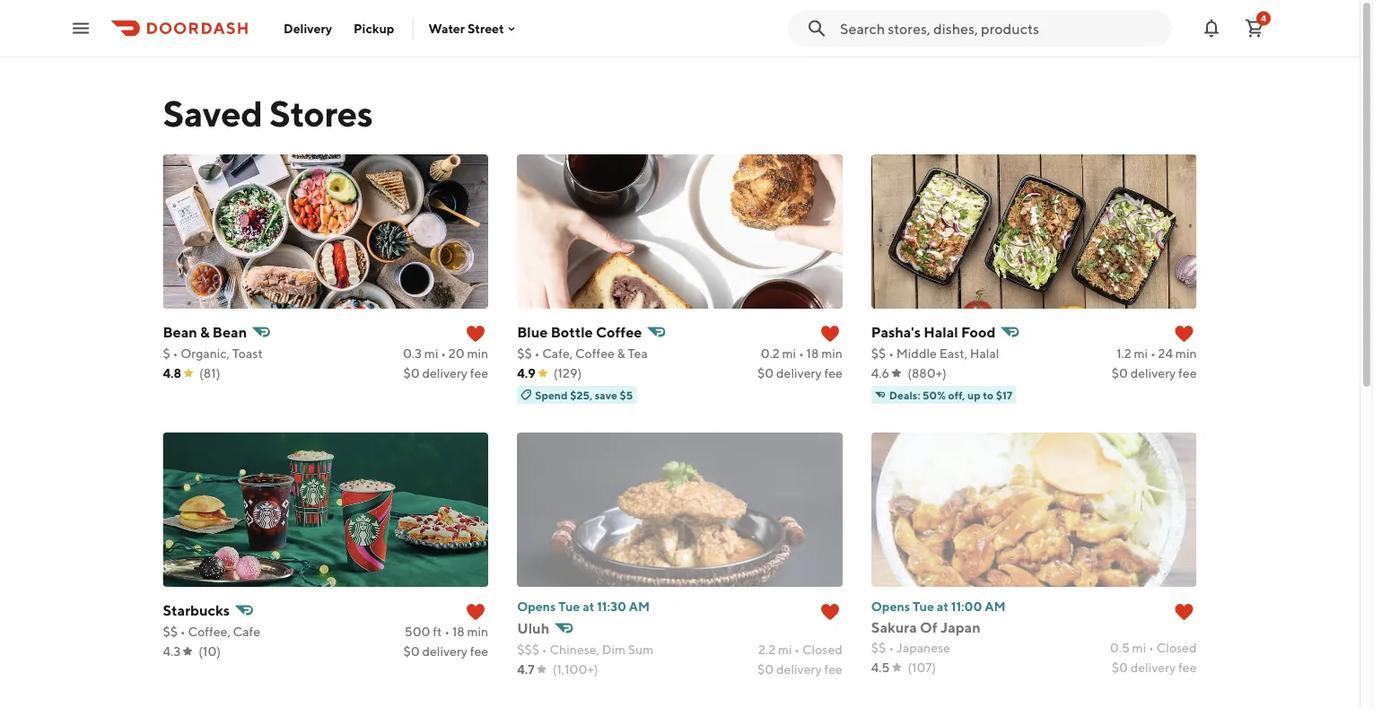 Task type: locate. For each thing, give the bounding box(es) containing it.
0 horizontal spatial at
[[583, 599, 595, 614]]

click to remove this store from your saved list image for food
[[1174, 323, 1196, 345]]

cafe
[[233, 625, 261, 639]]

18
[[807, 346, 819, 361], [453, 625, 465, 639]]

at for opens tue at 11:30 am
[[583, 599, 595, 614]]

japan
[[941, 619, 981, 636]]

closed right 2.2
[[803, 643, 843, 657]]

up
[[968, 389, 981, 401]]

bean up $
[[163, 324, 197, 341]]

open menu image
[[70, 18, 92, 39]]

halal down food
[[971, 346, 1000, 361]]

min for food
[[1176, 346, 1197, 361]]

0 horizontal spatial tue
[[559, 599, 580, 614]]

am right '11:30'
[[629, 599, 650, 614]]

2 click to remove this store from your saved list image from the left
[[1174, 323, 1196, 345]]

&
[[200, 324, 210, 341], [618, 346, 626, 361]]

0.3
[[403, 346, 422, 361]]

50%
[[923, 389, 947, 401]]

0 vertical spatial coffee
[[596, 324, 642, 341]]

stores
[[269, 92, 373, 134]]

off,
[[949, 389, 966, 401]]

fee down '1.2 mi • 24 min'
[[1179, 366, 1197, 381]]

coffee down blue bottle coffee
[[576, 346, 615, 361]]

closed right 0.5
[[1157, 641, 1197, 656]]

0 horizontal spatial closed
[[803, 643, 843, 657]]

spend
[[535, 389, 568, 401]]

$$ up 4.9
[[517, 346, 532, 361]]

1 vertical spatial coffee
[[576, 346, 615, 361]]

mi right 2.2
[[779, 643, 792, 657]]

1 vertical spatial 18
[[453, 625, 465, 639]]

closed
[[1157, 641, 1197, 656], [803, 643, 843, 657]]

1 horizontal spatial am
[[985, 599, 1006, 614]]

$$
[[517, 346, 532, 361], [872, 346, 887, 361], [163, 625, 178, 639], [872, 641, 887, 656]]

$​0 down 2.2
[[758, 662, 774, 677]]

opens up uluh
[[517, 599, 556, 614]]

closed for 0.5 mi • closed
[[1157, 641, 1197, 656]]

$$ for starbucks
[[163, 625, 178, 639]]

tue up 'of'
[[913, 599, 935, 614]]

$$ up 4.5
[[872, 641, 887, 656]]

$​0 down 0.3
[[404, 366, 420, 381]]

• right $$$
[[542, 643, 547, 657]]

am right "11:00"
[[985, 599, 1006, 614]]

click to remove this store from your saved list image
[[465, 323, 487, 345], [465, 602, 487, 623], [820, 602, 841, 623], [1174, 602, 1196, 623]]

delivery down 0.3 mi • 20 min
[[422, 366, 468, 381]]

1 horizontal spatial 18
[[807, 346, 819, 361]]

1 horizontal spatial opens
[[872, 599, 911, 614]]

delivery
[[284, 21, 332, 35]]

1 horizontal spatial halal
[[971, 346, 1000, 361]]

4.7
[[517, 662, 535, 677]]

click to remove this store from your saved list image up '2.2 mi • closed'
[[820, 602, 841, 623]]

0.2
[[761, 346, 780, 361]]

pickup button
[[343, 14, 405, 43]]

fee
[[470, 366, 489, 381], [825, 366, 843, 381], [1179, 366, 1197, 381], [470, 644, 489, 659], [1179, 660, 1197, 675], [825, 662, 843, 677]]

fee for pasha's halal food
[[1179, 366, 1197, 381]]

1 opens from the left
[[517, 599, 556, 614]]

click to remove this store from your saved list image
[[820, 323, 841, 345], [1174, 323, 1196, 345]]

delivery down '1.2 mi • 24 min'
[[1131, 366, 1177, 381]]

$17
[[996, 389, 1013, 401]]

of
[[920, 619, 938, 636]]

1 at from the left
[[583, 599, 595, 614]]

1.2
[[1117, 346, 1132, 361]]

click to remove this store from your saved list image up '1.2 mi • 24 min'
[[1174, 323, 1196, 345]]

mi right 0.3
[[425, 346, 439, 361]]

2 at from the left
[[937, 599, 949, 614]]

• down pasha's
[[889, 346, 894, 361]]

2.2 mi • closed
[[759, 643, 843, 657]]

$$$
[[517, 643, 540, 657]]

mi right 0.2
[[783, 346, 797, 361]]

mi
[[425, 346, 439, 361], [783, 346, 797, 361], [1135, 346, 1149, 361], [1133, 641, 1147, 656], [779, 643, 792, 657]]

tue inside opens tue at 11:00 am sakura of japan
[[913, 599, 935, 614]]

1 horizontal spatial tue
[[913, 599, 935, 614]]

bottle
[[551, 324, 593, 341]]

1 horizontal spatial at
[[937, 599, 949, 614]]

toast
[[232, 346, 263, 361]]

$$ for blue bottle coffee
[[517, 346, 532, 361]]

1 horizontal spatial &
[[618, 346, 626, 361]]

500
[[405, 625, 431, 639]]

chinese,
[[550, 643, 600, 657]]

0.5 mi • closed
[[1111, 641, 1197, 656]]

saved stores
[[163, 92, 373, 134]]

0 horizontal spatial click to remove this store from your saved list image
[[820, 323, 841, 345]]

0 horizontal spatial bean
[[163, 324, 197, 341]]

mi for bean & bean
[[425, 346, 439, 361]]

(81)
[[199, 366, 220, 381]]

0 vertical spatial halal
[[924, 324, 959, 341]]

min right 0.2
[[822, 346, 843, 361]]

blue
[[517, 324, 548, 341]]

delivery
[[422, 366, 468, 381], [777, 366, 822, 381], [1131, 366, 1177, 381], [422, 644, 468, 659], [1131, 660, 1177, 675], [777, 662, 822, 677]]

halal up $$ • middle east, halal
[[924, 324, 959, 341]]

at left "11:00"
[[937, 599, 949, 614]]

1 tue from the left
[[559, 599, 580, 614]]

delivery down 500 ft • 18 min
[[422, 644, 468, 659]]

fee down '2.2 mi • closed'
[[825, 662, 843, 677]]

• left cafe,
[[535, 346, 540, 361]]

fee down 0.3 mi • 20 min
[[470, 366, 489, 381]]

$​0 down 0.2
[[758, 366, 774, 381]]

• up '4.3'
[[180, 625, 186, 639]]

4.8
[[163, 366, 181, 381]]

bean up $ • organic, toast
[[213, 324, 247, 341]]

click to remove this store from your saved list image up 0.2 mi • 18 min
[[820, 323, 841, 345]]

am inside opens tue at 11:00 am sakura of japan
[[985, 599, 1006, 614]]

$​0 delivery fee down 0.5 mi • closed
[[1112, 660, 1197, 675]]

min
[[467, 346, 489, 361], [822, 346, 843, 361], [1176, 346, 1197, 361], [467, 625, 489, 639]]

0 horizontal spatial &
[[200, 324, 210, 341]]

500 ft • 18 min
[[405, 625, 489, 639]]

$​0 delivery fee down '1.2 mi • 24 min'
[[1112, 366, 1197, 381]]

2.2
[[759, 643, 776, 657]]

18 right 0.2
[[807, 346, 819, 361]]

$​0 down 500
[[404, 644, 420, 659]]

fee down 0.2 mi • 18 min
[[825, 366, 843, 381]]

pickup
[[354, 21, 395, 35]]

& left 'tea'
[[618, 346, 626, 361]]

at inside opens tue at 11:00 am sakura of japan
[[937, 599, 949, 614]]

2 tue from the left
[[913, 599, 935, 614]]

$​0 delivery fee
[[404, 366, 489, 381], [758, 366, 843, 381], [1112, 366, 1197, 381], [404, 644, 489, 659], [1112, 660, 1197, 675], [758, 662, 843, 677]]

$$ for pasha's halal food
[[872, 346, 887, 361]]

(10)
[[199, 644, 221, 659]]

1 horizontal spatial click to remove this store from your saved list image
[[1174, 323, 1196, 345]]

at
[[583, 599, 595, 614], [937, 599, 949, 614]]

1 vertical spatial &
[[618, 346, 626, 361]]

min right 24
[[1176, 346, 1197, 361]]

& up organic,
[[200, 324, 210, 341]]

• right 2.2
[[795, 643, 800, 657]]

0 horizontal spatial opens
[[517, 599, 556, 614]]

1 am from the left
[[629, 599, 650, 614]]

0 horizontal spatial am
[[629, 599, 650, 614]]

min right ft
[[467, 625, 489, 639]]

• right 0.2
[[799, 346, 804, 361]]

2 opens from the left
[[872, 599, 911, 614]]

tue for opens tue at 11:00 am sakura of japan
[[913, 599, 935, 614]]

1 horizontal spatial closed
[[1157, 641, 1197, 656]]

coffee up 'tea'
[[596, 324, 642, 341]]

halal
[[924, 324, 959, 341], [971, 346, 1000, 361]]

tue
[[559, 599, 580, 614], [913, 599, 935, 614]]

mi right "1.2"
[[1135, 346, 1149, 361]]

opens tue at 11:30 am
[[517, 599, 650, 614]]

am
[[629, 599, 650, 614], [985, 599, 1006, 614]]

$$$ • chinese, dim sum
[[517, 643, 654, 657]]

organic,
[[181, 346, 230, 361]]

at left '11:30'
[[583, 599, 595, 614]]

opens up sakura
[[872, 599, 911, 614]]

1 click to remove this store from your saved list image from the left
[[820, 323, 841, 345]]

tue left '11:30'
[[559, 599, 580, 614]]

fee down 500 ft • 18 min
[[470, 644, 489, 659]]

tea
[[628, 346, 648, 361]]

cafe,
[[543, 346, 573, 361]]

• down sakura
[[889, 641, 894, 656]]

bean & bean
[[163, 324, 247, 341]]

0 horizontal spatial halal
[[924, 324, 959, 341]]

•
[[173, 346, 178, 361], [441, 346, 446, 361], [535, 346, 540, 361], [799, 346, 804, 361], [889, 346, 894, 361], [1151, 346, 1156, 361], [180, 625, 186, 639], [445, 625, 450, 639], [889, 641, 894, 656], [1149, 641, 1155, 656], [542, 643, 547, 657], [795, 643, 800, 657]]

$$ • cafe, coffee & tea
[[517, 346, 648, 361]]

2 bean from the left
[[213, 324, 247, 341]]

• left 24
[[1151, 346, 1156, 361]]

dim
[[602, 643, 626, 657]]

$ • organic, toast
[[163, 346, 263, 361]]

delivery down 0.2 mi • 18 min
[[777, 366, 822, 381]]

to
[[984, 389, 994, 401]]

24
[[1159, 346, 1174, 361]]

am for opens tue at 11:30 am
[[629, 599, 650, 614]]

street
[[468, 21, 504, 36]]

$​0 delivery fee down 500 ft • 18 min
[[404, 644, 489, 659]]

2 am from the left
[[985, 599, 1006, 614]]

click to remove this store from your saved list image for $ • organic, toast
[[465, 323, 487, 345]]

opens for opens tue at 11:00 am sakura of japan
[[872, 599, 911, 614]]

$​0 delivery fee down 0.3 mi • 20 min
[[404, 366, 489, 381]]

click to remove this store from your saved list image up 0.3 mi • 20 min
[[465, 323, 487, 345]]

water
[[429, 21, 465, 36]]

$​0
[[404, 366, 420, 381], [758, 366, 774, 381], [1112, 366, 1129, 381], [404, 644, 420, 659], [1112, 660, 1129, 675], [758, 662, 774, 677]]

water street button
[[429, 21, 519, 36]]

0 vertical spatial 18
[[807, 346, 819, 361]]

click to remove this store from your saved list image up 500 ft • 18 min
[[465, 602, 487, 623]]

coffee
[[596, 324, 642, 341], [576, 346, 615, 361]]

$​0 down "1.2"
[[1112, 366, 1129, 381]]

0 horizontal spatial 18
[[453, 625, 465, 639]]

18 right ft
[[453, 625, 465, 639]]

tue for opens tue at 11:30 am
[[559, 599, 580, 614]]

fee for starbucks
[[470, 644, 489, 659]]

opens inside opens tue at 11:00 am sakura of japan
[[872, 599, 911, 614]]

$​0 delivery fee down 0.2 mi • 18 min
[[758, 366, 843, 381]]

$$ up 4.6
[[872, 346, 887, 361]]

$​0 delivery fee for blue bottle coffee
[[758, 366, 843, 381]]

starbucks
[[163, 602, 230, 619]]

0.2 mi • 18 min
[[761, 346, 843, 361]]

coffee,
[[188, 625, 231, 639]]

4.9
[[517, 366, 536, 381]]

min right 20
[[467, 346, 489, 361]]

opens for opens tue at 11:30 am
[[517, 599, 556, 614]]

$$ up '4.3'
[[163, 625, 178, 639]]

1 horizontal spatial bean
[[213, 324, 247, 341]]

opens
[[517, 599, 556, 614], [872, 599, 911, 614]]

pasha's halal food
[[872, 324, 996, 341]]

click to remove this store from your saved list image for uluh
[[820, 602, 841, 623]]



Task type: vqa. For each thing, say whether or not it's contained in the screenshot.
leftmost -
no



Task type: describe. For each thing, give the bounding box(es) containing it.
middle
[[897, 346, 937, 361]]

18 for blue bottle coffee
[[807, 346, 819, 361]]

sakura
[[872, 619, 918, 636]]

• right 0.5
[[1149, 641, 1155, 656]]

4
[[1262, 13, 1267, 23]]

pasha's
[[872, 324, 921, 341]]

deals:
[[890, 389, 921, 401]]

$$ • japanese
[[872, 641, 951, 656]]

mi for blue bottle coffee
[[783, 346, 797, 361]]

$25,
[[570, 389, 593, 401]]

Store search: begin typing to search for stores available on DoorDash text field
[[841, 18, 1162, 38]]

$​0 delivery fee down '2.2 mi • closed'
[[758, 662, 843, 677]]

mi for pasha's halal food
[[1135, 346, 1149, 361]]

spend $25, save $5
[[535, 389, 633, 401]]

$
[[163, 346, 170, 361]]

• right $
[[173, 346, 178, 361]]

$​0 delivery fee for bean & bean
[[404, 366, 489, 381]]

saved
[[163, 92, 263, 134]]

0.5
[[1111, 641, 1130, 656]]

min for bean
[[467, 346, 489, 361]]

$​0 for bean & bean
[[404, 366, 420, 381]]

min for coffee
[[822, 346, 843, 361]]

$​0 for pasha's halal food
[[1112, 366, 1129, 381]]

closed for 2.2 mi • closed
[[803, 643, 843, 657]]

• right ft
[[445, 625, 450, 639]]

delivery for starbucks
[[422, 644, 468, 659]]

4.6
[[872, 366, 890, 381]]

delivery down '2.2 mi • closed'
[[777, 662, 822, 677]]

food
[[962, 324, 996, 341]]

1 bean from the left
[[163, 324, 197, 341]]

click to remove this store from your saved list image up 0.5 mi • closed
[[1174, 602, 1196, 623]]

fee for blue bottle coffee
[[825, 366, 843, 381]]

click to remove this store from your saved list image for coffee
[[820, 323, 841, 345]]

20
[[449, 346, 465, 361]]

$​0 delivery fee for starbucks
[[404, 644, 489, 659]]

delivery for pasha's halal food
[[1131, 366, 1177, 381]]

water street
[[429, 21, 504, 36]]

$5
[[620, 389, 633, 401]]

(1,100+)
[[553, 662, 599, 677]]

0.3 mi • 20 min
[[403, 346, 489, 361]]

• left 20
[[441, 346, 446, 361]]

delivery down 0.5 mi • closed
[[1131, 660, 1177, 675]]

ft
[[433, 625, 442, 639]]

fee for bean & bean
[[470, 366, 489, 381]]

$​0 down 0.5
[[1112, 660, 1129, 675]]

$$ • middle east, halal
[[872, 346, 1000, 361]]

1.2 mi • 24 min
[[1117, 346, 1197, 361]]

delivery for bean & bean
[[422, 366, 468, 381]]

(107)
[[908, 660, 937, 675]]

click to remove this store from your saved list image for $$ • coffee, cafe
[[465, 602, 487, 623]]

sum
[[628, 643, 654, 657]]

at for opens tue at 11:00 am sakura of japan
[[937, 599, 949, 614]]

11:30
[[597, 599, 627, 614]]

delivery for blue bottle coffee
[[777, 366, 822, 381]]

mi right 0.5
[[1133, 641, 1147, 656]]

0 vertical spatial &
[[200, 324, 210, 341]]

japanese
[[897, 641, 951, 656]]

am for opens tue at 11:00 am sakura of japan
[[985, 599, 1006, 614]]

$​0 delivery fee for pasha's halal food
[[1112, 366, 1197, 381]]

$​0 for blue bottle coffee
[[758, 366, 774, 381]]

$​0 for starbucks
[[404, 644, 420, 659]]

4.5
[[872, 660, 890, 675]]

fee down 0.5 mi • closed
[[1179, 660, 1197, 675]]

(880+)
[[908, 366, 947, 381]]

delivery button
[[273, 14, 343, 43]]

opens tue at 11:00 am sakura of japan
[[872, 599, 1006, 636]]

deals: 50% off, up to $17
[[890, 389, 1013, 401]]

4.3
[[163, 644, 181, 659]]

east,
[[940, 346, 968, 361]]

save
[[595, 389, 618, 401]]

uluh
[[517, 620, 550, 637]]

5 items, open order cart image
[[1245, 18, 1266, 39]]

blue bottle coffee
[[517, 324, 642, 341]]

4 button
[[1237, 10, 1273, 46]]

1 vertical spatial halal
[[971, 346, 1000, 361]]

(129)
[[554, 366, 582, 381]]

11:00
[[952, 599, 983, 614]]

18 for starbucks
[[453, 625, 465, 639]]

notification bell image
[[1202, 18, 1223, 39]]

$$ • coffee, cafe
[[163, 625, 261, 639]]



